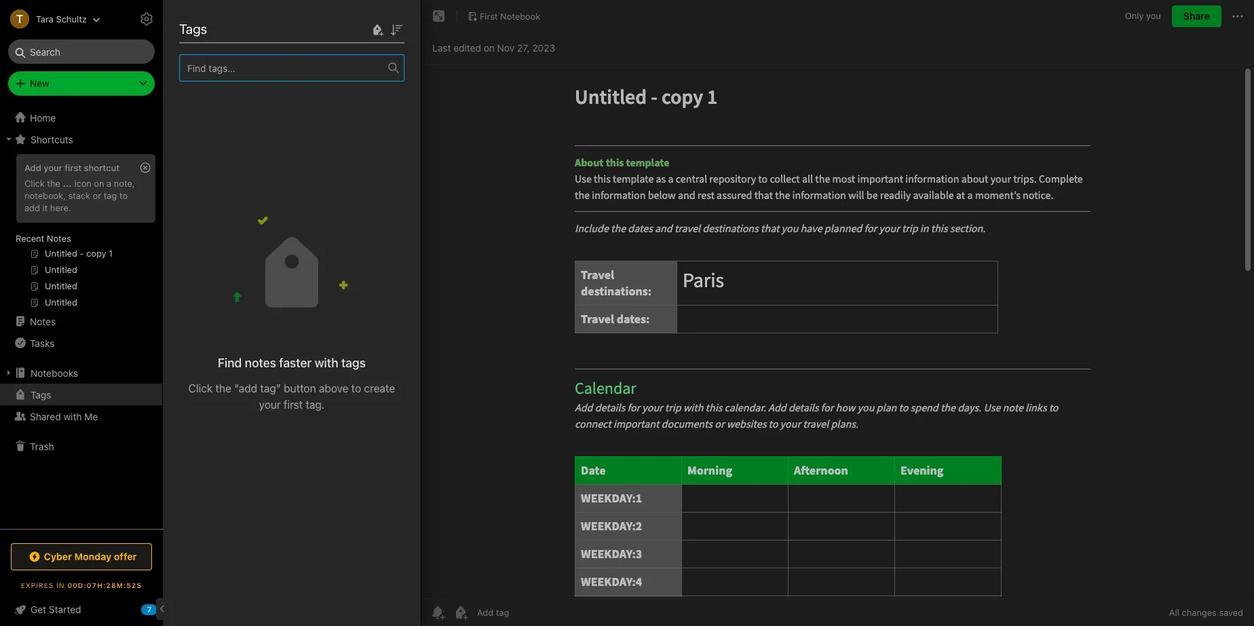 Task type: vqa. For each thing, say whether or not it's contained in the screenshot.
the left YOUR
yes



Task type: locate. For each thing, give the bounding box(es) containing it.
0 vertical spatial the
[[47, 178, 60, 189]]

1 vertical spatial on
[[94, 178, 104, 189]]

first notebook
[[480, 11, 541, 21], [410, 92, 475, 104], [410, 114, 475, 125], [410, 135, 475, 147], [410, 157, 475, 169]]

1 horizontal spatial to
[[352, 382, 361, 395]]

notes up 4 notes
[[192, 14, 230, 29]]

the inside "click the "add tag" button above to create your first tag."
[[216, 382, 231, 395]]

notes for 4
[[188, 42, 212, 54]]

the left ...
[[47, 178, 60, 189]]

the
[[47, 178, 60, 189], [216, 382, 231, 395]]

create
[[364, 382, 395, 395]]

notes right recent
[[47, 233, 71, 244]]

the left "add
[[216, 382, 231, 395]]

1 vertical spatial notes
[[245, 356, 276, 370]]

1 horizontal spatial notes
[[245, 356, 276, 370]]

1 vertical spatial to
[[352, 382, 361, 395]]

0 vertical spatial your
[[44, 162, 62, 173]]

me
[[84, 410, 98, 422]]

with left me at the left of the page
[[63, 410, 82, 422]]

1 vertical spatial the
[[216, 382, 231, 395]]

click inside group
[[24, 178, 45, 189]]

expand note image
[[431, 8, 447, 24]]

first inside "click the "add tag" button above to create your first tag."
[[284, 399, 303, 411]]

0 horizontal spatial with
[[63, 410, 82, 422]]

1 horizontal spatial tags
[[179, 21, 207, 37]]

here.
[[50, 202, 71, 213]]

0 horizontal spatial first
[[65, 162, 82, 173]]

1 horizontal spatial your
[[259, 399, 281, 411]]

group
[[0, 150, 162, 316]]

find notes faster with tags
[[218, 356, 366, 370]]

icon
[[74, 178, 92, 189]]

the for "add
[[216, 382, 231, 395]]

notes right 4
[[188, 42, 212, 54]]

first notebook button
[[463, 7, 545, 26], [163, 87, 649, 109], [163, 109, 649, 130], [163, 130, 649, 152], [163, 152, 649, 174]]

home link
[[0, 107, 163, 128]]

to down note,
[[119, 190, 128, 201]]

tags
[[179, 21, 207, 37], [31, 389, 51, 400]]

settings image
[[139, 11, 155, 27]]

1 vertical spatial click
[[189, 382, 213, 395]]

on inside icon on a note, notebook, stack or tag to add it here.
[[94, 178, 104, 189]]

0 vertical spatial on
[[484, 42, 495, 53]]

expand notebooks image
[[3, 367, 14, 378]]

0 vertical spatial first
[[65, 162, 82, 173]]

the for ...
[[47, 178, 60, 189]]

shared with me link
[[0, 405, 162, 427]]

0 vertical spatial notes
[[192, 14, 230, 29]]

0 horizontal spatial to
[[119, 190, 128, 201]]

cyber
[[44, 551, 72, 562]]

first down button
[[284, 399, 303, 411]]

your up click the ...
[[44, 162, 62, 173]]

7
[[147, 605, 152, 614]]

your inside group
[[44, 162, 62, 173]]

tag.
[[306, 399, 325, 411]]

row group
[[163, 87, 649, 174]]

edited
[[454, 42, 481, 53]]

0 vertical spatial with
[[315, 356, 339, 370]]

0 horizontal spatial tags
[[31, 389, 51, 400]]

notebooks link
[[0, 362, 162, 384]]

00d:07h:28m:52s
[[68, 581, 142, 589]]

0 horizontal spatial the
[[47, 178, 60, 189]]

add
[[24, 202, 40, 213]]

1 vertical spatial with
[[63, 410, 82, 422]]

share button
[[1173, 5, 1222, 27]]

1 horizontal spatial with
[[315, 356, 339, 370]]

notebooks
[[31, 367, 78, 379]]

schultz
[[56, 13, 87, 24]]

note,
[[114, 178, 135, 189]]

1 vertical spatial tags
[[31, 389, 51, 400]]

cyber monday offer button
[[11, 543, 152, 570]]

on left a
[[94, 178, 104, 189]]

on left the nov
[[484, 42, 495, 53]]

group containing add your first shortcut
[[0, 150, 162, 316]]

0 vertical spatial click
[[24, 178, 45, 189]]

tags up the shared
[[31, 389, 51, 400]]

it
[[42, 202, 48, 213]]

Find tags… text field
[[180, 59, 388, 77]]

click the ...
[[24, 178, 72, 189]]

shared
[[30, 410, 61, 422]]

0 horizontal spatial notes
[[188, 42, 212, 54]]

...
[[63, 178, 72, 189]]

click
[[24, 178, 45, 189], [189, 382, 213, 395]]

tags up 4 notes
[[179, 21, 207, 37]]

monday
[[74, 551, 112, 562]]

0 vertical spatial notes
[[188, 42, 212, 54]]

1 vertical spatial first
[[284, 399, 303, 411]]

all
[[1170, 607, 1180, 618]]

click the "add tag" button above to create your first tag.
[[189, 382, 395, 411]]

to inside "click the "add tag" button above to create your first tag."
[[352, 382, 361, 395]]

trash
[[30, 440, 54, 452]]

click to collapse image
[[158, 601, 168, 617]]

0 horizontal spatial your
[[44, 162, 62, 173]]

share
[[1184, 10, 1211, 22]]

notes
[[192, 14, 230, 29], [47, 233, 71, 244], [30, 315, 56, 327]]

expires in 00d:07h:28m:52s
[[21, 581, 142, 589]]

first
[[480, 11, 498, 21], [410, 92, 429, 104], [410, 114, 429, 125], [410, 135, 429, 147], [410, 157, 429, 169]]

first up ...
[[65, 162, 82, 173]]

1 horizontal spatial first
[[284, 399, 303, 411]]

1 horizontal spatial on
[[484, 42, 495, 53]]

to right 'above'
[[352, 382, 361, 395]]

notebook
[[501, 11, 541, 21], [432, 92, 475, 104], [432, 114, 475, 125], [432, 135, 475, 147], [432, 157, 475, 169]]

first
[[65, 162, 82, 173], [284, 399, 303, 411]]

notes
[[188, 42, 212, 54], [245, 356, 276, 370]]

shared with me
[[30, 410, 98, 422]]

started
[[49, 604, 81, 615]]

1 horizontal spatial click
[[189, 382, 213, 395]]

click left "add
[[189, 382, 213, 395]]

notes for find
[[245, 356, 276, 370]]

on
[[484, 42, 495, 53], [94, 178, 104, 189]]

above
[[319, 382, 349, 395]]

created
[[349, 71, 384, 80]]

Note Editor text field
[[422, 65, 1255, 598]]

your
[[44, 162, 62, 173], [259, 399, 281, 411]]

1 vertical spatial your
[[259, 399, 281, 411]]

your down tag"
[[259, 399, 281, 411]]

click for click the ...
[[24, 178, 45, 189]]

0 vertical spatial to
[[119, 190, 128, 201]]

with up 'above'
[[315, 356, 339, 370]]

to
[[119, 190, 128, 201], [352, 382, 361, 395]]

add tag image
[[453, 604, 469, 621]]

new
[[30, 77, 49, 89]]

0 horizontal spatial click
[[24, 178, 45, 189]]

None search field
[[18, 39, 145, 64]]

get
[[31, 604, 46, 615]]

0 horizontal spatial on
[[94, 178, 104, 189]]

click inside "click the "add tag" button above to create your first tag."
[[189, 382, 213, 395]]

in
[[56, 581, 65, 589]]

home
[[30, 112, 56, 123]]

4
[[179, 42, 185, 54]]

0 vertical spatial tags
[[179, 21, 207, 37]]

you
[[1147, 10, 1162, 21]]

click down add
[[24, 178, 45, 189]]

1 vertical spatial notes
[[47, 233, 71, 244]]

row group containing first notebook
[[163, 87, 649, 174]]

with
[[315, 356, 339, 370], [63, 410, 82, 422]]

notes up tasks
[[30, 315, 56, 327]]

updated
[[288, 71, 323, 80]]

notes up tag"
[[245, 356, 276, 370]]

1 horizontal spatial the
[[216, 382, 231, 395]]

tree
[[0, 107, 163, 528]]

all changes saved
[[1170, 607, 1244, 618]]



Task type: describe. For each thing, give the bounding box(es) containing it.
"add
[[234, 382, 258, 395]]

group inside tree
[[0, 150, 162, 316]]

nov
[[497, 42, 515, 53]]

2 vertical spatial notes
[[30, 315, 56, 327]]

tasks
[[30, 337, 55, 349]]

button
[[284, 382, 316, 395]]

title
[[179, 71, 200, 80]]

find
[[218, 356, 242, 370]]

offer
[[114, 551, 137, 562]]

last edited on nov 27, 2023
[[433, 42, 556, 53]]

get started
[[31, 604, 81, 615]]

notes link
[[0, 310, 162, 332]]

shortcuts button
[[0, 128, 162, 150]]

add your first shortcut
[[24, 162, 120, 173]]

Account field
[[0, 5, 100, 33]]

first inside group
[[65, 162, 82, 173]]

saved
[[1220, 607, 1244, 618]]

first inside 'note window' element
[[480, 11, 498, 21]]

sort options image
[[388, 21, 405, 38]]

2023
[[533, 42, 556, 53]]

tasks button
[[0, 332, 162, 354]]

add
[[24, 162, 41, 173]]

note window element
[[422, 0, 1255, 626]]

on inside 'note window' element
[[484, 42, 495, 53]]

cyber monday offer
[[44, 551, 137, 562]]

your inside "click the "add tag" button above to create your first tag."
[[259, 399, 281, 411]]

a
[[107, 178, 112, 189]]

tara
[[36, 13, 54, 24]]

trash link
[[0, 435, 162, 457]]

with inside 'link'
[[63, 410, 82, 422]]

Help and Learning task checklist field
[[0, 599, 163, 621]]

add a reminder image
[[430, 604, 446, 621]]

create new tag image
[[369, 21, 386, 38]]

tree containing home
[[0, 107, 163, 528]]

to inside icon on a note, notebook, stack or tag to add it here.
[[119, 190, 128, 201]]

recent notes
[[16, 233, 71, 244]]

tags button
[[0, 384, 162, 405]]

expires
[[21, 581, 54, 589]]

or
[[93, 190, 101, 201]]

first notebook inside 'note window' element
[[480, 11, 541, 21]]

notebook,
[[24, 190, 66, 201]]

only
[[1126, 10, 1145, 21]]

shortcuts
[[31, 133, 73, 145]]

Search text field
[[18, 39, 145, 64]]

tags inside tags button
[[31, 389, 51, 400]]

stack
[[68, 190, 90, 201]]

tag
[[104, 190, 117, 201]]

last
[[433, 42, 451, 53]]

icon on a note, notebook, stack or tag to add it here.
[[24, 178, 135, 213]]

faster
[[279, 356, 312, 370]]

new button
[[8, 71, 155, 96]]

tara schultz
[[36, 13, 87, 24]]

only you
[[1126, 10, 1162, 21]]

changes
[[1183, 607, 1217, 618]]

4 notes
[[179, 42, 212, 54]]

tag"
[[260, 382, 281, 395]]

location
[[410, 71, 449, 80]]

notebook inside 'note window' element
[[501, 11, 541, 21]]

shortcut
[[84, 162, 120, 173]]

Sort field
[[388, 21, 405, 38]]

click for click the "add tag" button above to create your first tag.
[[189, 382, 213, 395]]

recent
[[16, 233, 44, 244]]

notes inside group
[[47, 233, 71, 244]]

tags
[[342, 356, 366, 370]]

27,
[[517, 42, 530, 53]]



